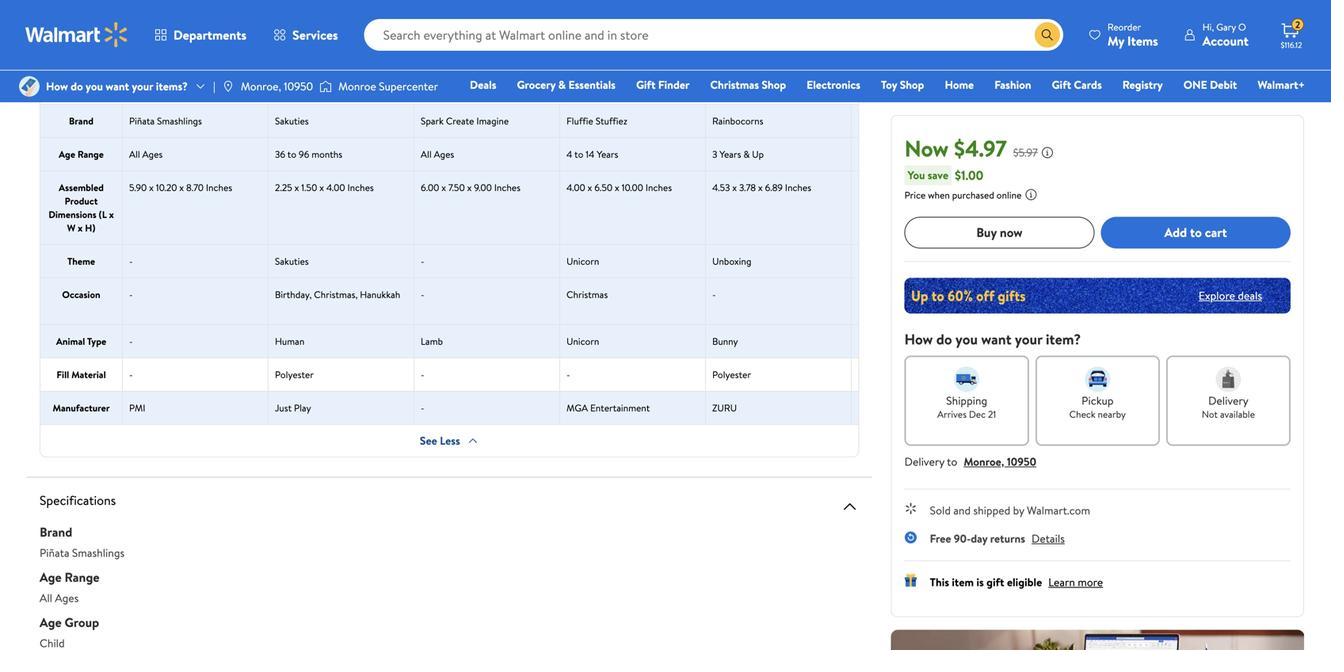Task type: locate. For each thing, give the bounding box(es) containing it.
dec
[[969, 407, 986, 421]]

sakuties cell
[[269, 105, 415, 137], [269, 245, 415, 277]]

0 horizontal spatial  image
[[222, 80, 235, 93]]

4 to 14 years cell
[[560, 138, 706, 170]]

3 inside now $4.97 $5.97 pinata smashlings plushies (1) in window box, 6 styles to collect, age 3
[[168, 120, 174, 135]]

0 vertical spatial range
[[78, 147, 104, 161]]

x left "6.50" on the top left of the page
[[588, 181, 592, 194]]

to left 14
[[575, 147, 584, 161]]

imagine up toy,for at the left top of page
[[438, 54, 475, 69]]

you up intent image for shipping
[[956, 329, 978, 349]]

toy shop
[[882, 77, 925, 92]]

collectible up plush,
[[292, 54, 344, 69]]

unicorn up christmas cell
[[567, 254, 600, 268]]

1 vertical spatial imagine
[[477, 114, 509, 128]]

0 vertical spatial $5.97
[[146, 31, 171, 46]]

now for now $4.97 $5.97 pinata smashlings plushies (1) in window box, 6 styles to collect, age 3
[[146, 11, 174, 31]]

0 horizontal spatial your
[[132, 78, 153, 94]]

ages inside "brand piñata smashlings age range all ages"
[[55, 590, 79, 606]]

want left window
[[106, 78, 129, 94]]

1 horizontal spatial shop
[[900, 77, 925, 92]]

10.20
[[156, 181, 177, 194]]

0 horizontal spatial 5.31
[[885, 181, 900, 194]]

5.31
[[885, 181, 900, 194], [909, 181, 924, 194]]

ages down plush,
[[292, 88, 315, 104]]

want for items?
[[106, 78, 129, 94]]

toys right moose
[[888, 401, 906, 415]]

$6.97 group
[[729, 0, 829, 104]]

smashlings
[[178, 50, 231, 65], [157, 114, 202, 128], [72, 545, 125, 560]]

to for add to cart
[[1191, 224, 1203, 241]]

x right "6.50" on the top left of the page
[[615, 181, 620, 194]]

fluffie inside $26.50 fluffie stuffiez unicorn small collectible feature plush - surprise reveal unboxing with huggable asmr fidget diy fluff pulling, ultra soft fluff ages 4
[[583, 36, 615, 52]]

all ages cell
[[123, 138, 269, 170], [415, 138, 560, 170]]

1 horizontal spatial by
[[1014, 502, 1025, 518]]

just play cell
[[269, 392, 415, 424]]

row containing manufacturer
[[40, 391, 1332, 424]]

moose toys cell
[[852, 392, 998, 424]]

christmas shop link
[[703, 76, 794, 93]]

do up brand row header
[[71, 78, 83, 94]]

shop
[[762, 77, 786, 92], [900, 77, 925, 92]]

0 vertical spatial do
[[71, 78, 83, 94]]

essentials
[[569, 77, 616, 92]]

age up age group
[[40, 568, 62, 586]]

specifications
[[40, 491, 116, 509]]

inches for 4.00 x 6.50 x 10.00 inches
[[646, 181, 672, 194]]

rainbocorns up bunnycorn
[[729, 36, 789, 52]]

$1.00
[[955, 166, 984, 184]]

3 inches from the left
[[494, 181, 521, 194]]

polyester up just play
[[275, 368, 314, 381]]

toys inside the $4.97 sakuties mini collectible stylized plush, kids toys for ages 3 up
[[345, 71, 366, 86]]

0 vertical spatial 4
[[567, 147, 573, 161]]

brand for brand
[[69, 114, 94, 128]]

1 vertical spatial unboxing
[[713, 254, 752, 268]]

cards
[[1074, 77, 1102, 92]]

fashion link
[[988, 76, 1039, 93]]

toy right 94
[[797, 71, 814, 86]]

2 row from the top
[[40, 104, 1332, 137]]

4 inside cell
[[567, 147, 573, 161]]

now up "pinata"
[[146, 11, 174, 31]]

1 vertical spatial want
[[982, 329, 1012, 349]]

toy inside $6.97 rainbocorns bunnycorn surprise series 2 plush toy by zuru
[[797, 71, 814, 86]]

range up group
[[65, 568, 100, 586]]

0 horizontal spatial surprise
[[619, 88, 658, 104]]

home link
[[938, 76, 982, 93]]

add to cart button
[[1101, 217, 1291, 248]]

1 horizontal spatial collectible
[[583, 71, 635, 86]]

1.50
[[301, 181, 317, 194]]

0 horizontal spatial do
[[71, 78, 83, 94]]

$5.84 group
[[438, 0, 537, 93]]

0 horizontal spatial all ages cell
[[123, 138, 269, 170]]

0 vertical spatial 10950
[[284, 78, 313, 94]]

1 all ages cell from the left
[[123, 138, 269, 170]]

2 vertical spatial toys
[[888, 401, 906, 415]]

all ages
[[129, 147, 163, 161], [421, 147, 454, 161]]

lamb
[[478, 54, 504, 69], [421, 335, 443, 348]]

0 vertical spatial imagine
[[438, 54, 475, 69]]

1 vertical spatial monroe,
[[964, 454, 1005, 469]]

0 vertical spatial smashlings
[[178, 50, 231, 65]]

returns
[[991, 531, 1026, 546]]

0 vertical spatial sakuties cell
[[269, 105, 415, 137]]

1 horizontal spatial &
[[744, 147, 750, 161]]

delivery down intent image for delivery
[[1209, 393, 1249, 408]]

$5.97 up "pinata"
[[146, 31, 171, 46]]

1 horizontal spatial unboxing
[[713, 254, 752, 268]]

1 horizontal spatial surprise
[[784, 54, 823, 69]]

day
[[971, 531, 988, 546]]

smashlings inside now $4.97 $5.97 pinata smashlings plushies (1) in window box, 6 styles to collect, age 3
[[178, 50, 231, 65]]

1 inches from the left
[[206, 181, 232, 194]]

4 left 14
[[567, 147, 573, 161]]

now for now $4.97
[[905, 133, 949, 164]]

by right shipped on the right bottom of the page
[[1014, 502, 1025, 518]]

& inside cell
[[744, 147, 750, 161]]

toys right breakfast
[[899, 254, 917, 268]]

7 row from the top
[[40, 324, 1332, 358]]

1 vertical spatial brand
[[40, 523, 72, 541]]

5 row from the top
[[40, 244, 1332, 277]]

brand up age range
[[69, 114, 94, 128]]

gift
[[637, 77, 656, 92], [1052, 77, 1072, 92]]

0 horizontal spatial polyester
[[275, 368, 314, 381]]

3.78
[[740, 181, 756, 194]]

deals
[[470, 77, 497, 92]]

2 inches from the left
[[348, 181, 374, 194]]

you up brand row header
[[86, 78, 103, 94]]

3 polyester from the left
[[859, 368, 897, 381]]

- cell
[[123, 245, 269, 277], [415, 245, 560, 277], [123, 278, 269, 324], [415, 278, 560, 324], [706, 278, 852, 324], [852, 278, 998, 324], [123, 325, 269, 358], [123, 358, 269, 391], [415, 358, 560, 391], [560, 358, 706, 391], [415, 392, 560, 424]]

assembled product dimensions (l x w x h)
[[49, 181, 114, 235]]

polyester cell
[[269, 358, 415, 391], [706, 358, 852, 391], [852, 358, 998, 391]]

 image for monroe, 10950
[[222, 80, 235, 93]]

row header
[[40, 0, 123, 104]]

intent image for pickup image
[[1085, 366, 1111, 392]]

brand row header
[[40, 105, 123, 137]]

x left 8.70
[[179, 181, 184, 194]]

 image
[[320, 78, 332, 94], [222, 80, 235, 93]]

unicorn up essentials
[[583, 54, 622, 69]]

plush inside $26.50 fluffie stuffiez unicorn small collectible feature plush - surprise reveal unboxing with huggable asmr fidget diy fluff pulling, ultra soft fluff ages 4
[[583, 88, 609, 104]]

now inside now $4.97 $5.97 pinata smashlings plushies (1) in window box, 6 styles to collect, age 3
[[146, 11, 174, 31]]

unicorn for unicorn cell associated with unboxing
[[567, 254, 600, 268]]

0 horizontal spatial 3
[[168, 120, 174, 135]]

birthday, christmas, hanukkah
[[275, 288, 401, 301]]

unicorn cell up christmas cell
[[560, 245, 706, 277]]

6 row from the top
[[40, 277, 1332, 324]]

polyester up moose toys
[[859, 368, 897, 381]]

range down brand row header
[[78, 147, 104, 161]]

create inside $5.84 spark create imagine lamb plush toy,for all ages
[[467, 36, 500, 52]]

1 horizontal spatial 3
[[318, 88, 324, 104]]

sakuties
[[292, 36, 331, 52], [275, 114, 309, 128], [275, 254, 309, 268]]

rainbocorns up 3 years & up
[[713, 114, 764, 128]]

sakuties up birthday,
[[275, 254, 309, 268]]

 image
[[19, 76, 40, 97]]

0 horizontal spatial collectible
[[292, 54, 344, 69]]

5 to 13 years cell
[[852, 138, 998, 170]]

2 sakuties cell from the top
[[269, 245, 415, 277]]

up
[[752, 147, 764, 161]]

0 vertical spatial plush
[[507, 54, 532, 69]]

3 up 4.53 in the top right of the page
[[713, 147, 718, 161]]

x right w
[[78, 221, 83, 235]]

do up the shipping
[[937, 329, 953, 349]]

2 horizontal spatial polyester
[[859, 368, 897, 381]]

when
[[928, 188, 950, 202]]

toys inside cell
[[888, 401, 906, 415]]

fill material row header
[[40, 358, 123, 391]]

breakfast toys cell
[[852, 245, 998, 277]]

age
[[146, 120, 165, 135], [59, 147, 75, 161], [40, 568, 62, 586], [40, 614, 62, 631]]

item?
[[1046, 329, 1082, 349]]

not
[[1202, 407, 1218, 421]]

imagine down deals link
[[477, 114, 509, 128]]

legal information image
[[1025, 188, 1038, 201]]

animal type row header
[[40, 325, 123, 358]]

2 polyester from the left
[[713, 368, 751, 381]]

years left up
[[720, 147, 742, 161]]

surprise up 94
[[784, 54, 823, 69]]

0 vertical spatial you
[[86, 78, 103, 94]]

brand inside "brand piñata smashlings age range all ages"
[[40, 523, 72, 541]]

0 vertical spatial 2
[[1296, 18, 1301, 31]]

row containing occasion
[[40, 277, 1332, 324]]

one debit
[[1184, 77, 1238, 92]]

want
[[106, 78, 129, 94], [982, 329, 1012, 349]]

1 4.00 from the left
[[326, 181, 345, 194]]

ages up 7.50
[[434, 147, 454, 161]]

4 row from the top
[[40, 170, 1332, 244]]

row
[[40, 0, 1332, 191], [40, 104, 1332, 137], [40, 137, 1332, 170], [40, 170, 1332, 244], [40, 244, 1332, 277], [40, 277, 1332, 324], [40, 324, 1332, 358], [40, 358, 1332, 391], [40, 391, 1332, 424]]

1 vertical spatial 10950
[[1007, 454, 1037, 469]]

toys for mga entertainment
[[888, 401, 906, 415]]

your left item?
[[1015, 329, 1043, 349]]

 image right |
[[222, 80, 235, 93]]

ages
[[486, 71, 508, 86]]

2 inside $6.97 rainbocorns bunnycorn surprise series 2 plush toy by zuru
[[761, 71, 767, 86]]

plush down bunnycorn
[[769, 71, 795, 86]]

fluffie up asmr
[[567, 114, 594, 128]]

years inside cell
[[888, 147, 909, 161]]

x right (l
[[109, 208, 114, 221]]

piñata down window
[[129, 114, 155, 128]]

more
[[1078, 574, 1104, 590]]

piñata smashlings cell
[[123, 105, 269, 137]]

1 vertical spatial now
[[905, 133, 949, 164]]

2 up $116.12
[[1296, 18, 1301, 31]]

collectible
[[292, 54, 344, 69], [583, 71, 635, 86]]

6.89
[[765, 181, 783, 194]]

brand for brand piñata smashlings age range all ages
[[40, 523, 72, 541]]

$4.97 group
[[292, 0, 392, 104]]

less
[[440, 433, 460, 448]]

4.00 inside cell
[[567, 181, 586, 194]]

toy inside toy shop link
[[882, 77, 898, 92]]

smashlings inside cell
[[157, 114, 202, 128]]

9 row from the top
[[40, 391, 1332, 424]]

$26.50 fluffie stuffiez unicorn small collectible feature plush - surprise reveal unboxing with huggable asmr fidget diy fluff pulling, ultra soft fluff ages 4
[[583, 11, 675, 191]]

row containing now $4.97
[[40, 0, 1332, 191]]

0 horizontal spatial all
[[40, 590, 52, 606]]

0 horizontal spatial want
[[106, 78, 129, 94]]

how do you want your item?
[[905, 329, 1082, 349]]

0 horizontal spatial 4
[[567, 147, 573, 161]]

1 all ages from the left
[[129, 147, 163, 161]]

monroe
[[339, 78, 376, 94]]

x left 1.50
[[295, 181, 299, 194]]

sakuties for -
[[275, 254, 309, 268]]

window
[[146, 85, 184, 100]]

brand inside row header
[[69, 114, 94, 128]]

inches for 6.00 x 7.50 x 9.00 inches
[[494, 181, 521, 194]]

piñata inside cell
[[129, 114, 155, 128]]

2 shop from the left
[[900, 77, 925, 92]]

6 inches from the left
[[926, 181, 953, 194]]

to for 5 to 13 years
[[866, 147, 875, 161]]

0 horizontal spatial $4.97
[[178, 11, 212, 31]]

1 horizontal spatial 4.00
[[567, 181, 586, 194]]

imagine
[[438, 54, 475, 69], [477, 114, 509, 128]]

polyester for first 'polyester' 'cell'
[[275, 368, 314, 381]]

0 horizontal spatial gift
[[637, 77, 656, 92]]

1 horizontal spatial polyester
[[713, 368, 751, 381]]

piñata inside "brand piñata smashlings age range all ages"
[[40, 545, 69, 560]]

2 all ages cell from the left
[[415, 138, 560, 170]]

to right the 36 at top left
[[288, 147, 297, 161]]

spark create imagine cell
[[415, 105, 560, 137]]

sakuties cell for spark create imagine
[[269, 105, 415, 137]]

pickup check nearby
[[1070, 393, 1126, 421]]

toy
[[797, 71, 814, 86], [882, 77, 898, 92]]

1 vertical spatial collectible
[[583, 71, 635, 86]]

2.25 x 1.50 x 4.00 inches cell
[[269, 171, 415, 244]]

fluffie down $26.50
[[583, 36, 615, 52]]

unboxing inside $26.50 fluffie stuffiez unicorn small collectible feature plush - surprise reveal unboxing with huggable asmr fidget diy fluff pulling, ultra soft fluff ages 4
[[618, 106, 664, 121]]

2 5.31 from the left
[[909, 181, 924, 194]]

to down arrives
[[947, 454, 958, 469]]

10950 up sold and shipped by walmart.com
[[1007, 454, 1037, 469]]

2 down bunnycorn
[[761, 71, 767, 86]]

$4.97 inside the $4.97 sakuties mini collectible stylized plush, kids toys for ages 3 up
[[292, 11, 326, 31]]

unicorn cell
[[560, 245, 706, 277], [560, 325, 706, 358], [852, 325, 998, 358]]

sakuties up the 36 at top left
[[275, 114, 309, 128]]

unicorn cell for unboxing
[[560, 245, 706, 277]]

1 horizontal spatial christmas
[[711, 77, 759, 92]]

2 4.00 from the left
[[567, 181, 586, 194]]

years right 13
[[888, 147, 909, 161]]

1 horizontal spatial plush
[[583, 88, 609, 104]]

years for 5 to 13 years
[[888, 147, 909, 161]]

4.00 left "6.50" on the top left of the page
[[567, 181, 586, 194]]

collectible down "small"
[[583, 71, 635, 86]]

add
[[1165, 224, 1188, 241]]

up
[[327, 88, 339, 104]]

to inside cell
[[866, 147, 875, 161]]

1 row from the top
[[40, 0, 1332, 191]]

all inside "brand piñata smashlings age range all ages"
[[40, 590, 52, 606]]

your for items?
[[132, 78, 153, 94]]

10950 left kids
[[284, 78, 313, 94]]

polyester for 1st 'polyester' 'cell' from the right
[[859, 368, 897, 381]]

material
[[71, 368, 106, 381]]

3 years & up cell
[[706, 138, 852, 170]]

1 vertical spatial range
[[65, 568, 100, 586]]

polyester cell up the zuru cell
[[706, 358, 852, 391]]

services
[[293, 26, 338, 44]]

1 horizontal spatial $5.97
[[1014, 145, 1038, 160]]

$5.97
[[146, 31, 171, 46], [1014, 145, 1038, 160]]

row containing theme
[[40, 244, 1332, 277]]

1 horizontal spatial delivery
[[1209, 393, 1249, 408]]

occasion row header
[[40, 278, 123, 324]]

3 years from the left
[[888, 147, 909, 161]]

1 years from the left
[[597, 147, 619, 161]]

toys inside "cell"
[[899, 254, 917, 268]]

1 sakuties cell from the top
[[269, 105, 415, 137]]

unboxing down 4.53 x 3.78 x 6.89 inches cell on the top of page
[[713, 254, 752, 268]]

0 horizontal spatial now
[[146, 11, 174, 31]]

monroe, left plush,
[[241, 78, 281, 94]]

1 horizontal spatial 10950
[[1007, 454, 1037, 469]]

0 vertical spatial by
[[816, 71, 828, 86]]

shipped
[[974, 502, 1011, 518]]

1 vertical spatial 4
[[658, 176, 665, 191]]

0 horizontal spatial fluff
[[583, 158, 606, 174]]

0 horizontal spatial christmas
[[567, 288, 608, 301]]

fluffie inside cell
[[567, 114, 594, 128]]

1 gift from the left
[[637, 77, 656, 92]]

1 horizontal spatial years
[[720, 147, 742, 161]]

all up age group
[[40, 590, 52, 606]]

zuru down bunny
[[713, 401, 737, 415]]

sakuties cell up birthday, christmas, hanukkah
[[269, 245, 415, 277]]

hanukkah
[[360, 288, 401, 301]]

to left cart
[[1191, 224, 1203, 241]]

plush inside $6.97 rainbocorns bunnycorn surprise series 2 plush toy by zuru
[[769, 71, 795, 86]]

1 horizontal spatial do
[[937, 329, 953, 349]]

toy up cookeez makery
[[882, 77, 898, 92]]

1 horizontal spatial toy
[[882, 77, 898, 92]]

zuru down series
[[729, 88, 758, 104]]

1 vertical spatial by
[[1014, 502, 1025, 518]]

smashlings down specifications
[[72, 545, 125, 560]]

1 horizontal spatial fluff
[[606, 176, 629, 191]]

unboxing cell
[[706, 245, 852, 277]]

breakfast
[[859, 254, 897, 268]]

4.00 right 1.50
[[326, 181, 345, 194]]

brand
[[69, 114, 94, 128], [40, 523, 72, 541]]

piñata down specifications
[[40, 545, 69, 560]]

1 shop from the left
[[762, 77, 786, 92]]

1 vertical spatial surprise
[[619, 88, 658, 104]]

$4.97 for now $4.97 $5.97 pinata smashlings plushies (1) in window box, 6 styles to collect, age 3
[[178, 11, 212, 31]]

1 vertical spatial rainbocorns
[[713, 114, 764, 128]]

0 horizontal spatial 10950
[[284, 78, 313, 94]]

toys for unicorn
[[899, 254, 917, 268]]

age inside "brand piñata smashlings age range all ages"
[[40, 568, 62, 586]]

0 horizontal spatial years
[[597, 147, 619, 161]]

delivery inside delivery not available
[[1209, 393, 1249, 408]]

2.36
[[859, 181, 876, 194]]

1 horizontal spatial how
[[905, 329, 933, 349]]

registry link
[[1116, 76, 1171, 93]]

create down toy,for at the left top of page
[[446, 114, 474, 128]]

$5.97 inside now $4.97 $5.97 pinata smashlings plushies (1) in window box, 6 styles to collect, age 3
[[146, 31, 171, 46]]

0 vertical spatial delivery
[[1209, 393, 1249, 408]]

3
[[318, 88, 324, 104], [168, 120, 174, 135], [713, 147, 718, 161]]

delivery up the "sold"
[[905, 454, 945, 469]]

christmas inside cell
[[567, 288, 608, 301]]

unicorn up moose
[[859, 335, 891, 348]]

zuru
[[729, 88, 758, 104], [713, 401, 737, 415]]

brand down specifications
[[40, 523, 72, 541]]

2 gift from the left
[[1052, 77, 1072, 92]]

0 vertical spatial surprise
[[784, 54, 823, 69]]

reorder
[[1108, 20, 1142, 34]]

0 horizontal spatial by
[[816, 71, 828, 86]]

1 horizontal spatial imagine
[[477, 114, 509, 128]]

2 all ages from the left
[[421, 147, 454, 161]]

0 horizontal spatial you
[[86, 78, 103, 94]]

0 horizontal spatial imagine
[[438, 54, 475, 69]]

unicorn down christmas cell
[[567, 335, 600, 348]]

0 vertical spatial now
[[146, 11, 174, 31]]

sakuties cell down up
[[269, 105, 415, 137]]

plush
[[507, 54, 532, 69], [769, 71, 795, 86], [583, 88, 609, 104]]

|
[[213, 78, 215, 94]]

christmas,
[[314, 288, 358, 301]]

1 vertical spatial zuru
[[713, 401, 737, 415]]

walmart image
[[25, 22, 128, 48]]

4 inches from the left
[[646, 181, 672, 194]]

shop for toy shop
[[900, 77, 925, 92]]

inches
[[206, 181, 232, 194], [348, 181, 374, 194], [494, 181, 521, 194], [646, 181, 672, 194], [785, 181, 812, 194], [926, 181, 953, 194]]

row containing age range
[[40, 137, 1332, 170]]

all up 5.90
[[129, 147, 140, 161]]

3 row from the top
[[40, 137, 1332, 170]]

& right 'grocery'
[[559, 77, 566, 92]]

plush up reveal
[[583, 88, 609, 104]]

0 vertical spatial christmas
[[711, 77, 759, 92]]

now up the you
[[905, 133, 949, 164]]

zuru cell
[[706, 392, 852, 424]]

5.31 left price
[[885, 181, 900, 194]]

one debit link
[[1177, 76, 1245, 93]]

1 horizontal spatial 5.31
[[909, 181, 924, 194]]

monroe, down dec at the bottom right of the page
[[964, 454, 1005, 469]]

christmas for christmas shop
[[711, 77, 759, 92]]

shipping
[[947, 393, 988, 408]]

to for 36 to 96 months
[[288, 147, 297, 161]]

1 horizontal spatial want
[[982, 329, 1012, 349]]

5 inches from the left
[[785, 181, 812, 194]]

8 row from the top
[[40, 358, 1332, 391]]

5.90 x 10.20 x 8.70 inches
[[129, 181, 232, 194]]

1 horizontal spatial $4.97
[[292, 11, 326, 31]]

0 horizontal spatial toy
[[797, 71, 814, 86]]

lamb cell
[[415, 325, 560, 358]]

range
[[78, 147, 104, 161], [65, 568, 100, 586]]

2 vertical spatial plush
[[583, 88, 609, 104]]

gift for gift cards
[[1052, 77, 1072, 92]]

$4.97 inside now $4.97 $5.97 pinata smashlings plushies (1) in window box, 6 styles to collect, age 3
[[178, 11, 212, 31]]

94
[[780, 76, 791, 89]]

3 left up
[[318, 88, 324, 104]]

polyester cell up the just play cell
[[269, 358, 415, 391]]

0 vertical spatial create
[[467, 36, 500, 52]]

1 polyester from the left
[[275, 368, 314, 381]]

1 vertical spatial lamb
[[421, 335, 443, 348]]

inches for 2.36 x 5.31 x 5.31 inches
[[926, 181, 953, 194]]

1 horizontal spatial all ages cell
[[415, 138, 560, 170]]

1 vertical spatial toys
[[899, 254, 917, 268]]

add to cart
[[1165, 224, 1228, 241]]

surprise up the fluffie stuffiez cell
[[619, 88, 658, 104]]

2 horizontal spatial 3
[[713, 147, 718, 161]]

0 horizontal spatial how
[[46, 78, 68, 94]]

1 vertical spatial 2
[[761, 71, 767, 86]]

all up 6.00
[[421, 147, 432, 161]]

1 horizontal spatial you
[[956, 329, 978, 349]]

2 horizontal spatial plush
[[769, 71, 795, 86]]

0 vertical spatial lamb
[[478, 54, 504, 69]]

type
[[87, 335, 106, 348]]

how
[[46, 78, 68, 94], [905, 329, 933, 349]]

create up "all"
[[467, 36, 500, 52]]

ages up age group
[[55, 590, 79, 606]]

0 vertical spatial fluff
[[583, 158, 606, 174]]

delivery
[[1209, 393, 1249, 408], [905, 454, 945, 469]]

all ages cell down piñata smashlings cell
[[123, 138, 269, 170]]

&
[[559, 77, 566, 92], [744, 147, 750, 161]]

1 horizontal spatial now
[[905, 133, 949, 164]]

assembled
[[59, 181, 104, 194]]

search icon image
[[1042, 29, 1054, 41]]

gift cards
[[1052, 77, 1102, 92]]

do
[[71, 78, 83, 94], [937, 329, 953, 349]]

0 horizontal spatial plush
[[507, 54, 532, 69]]

unboxing up huggable
[[618, 106, 664, 121]]

to inside button
[[1191, 224, 1203, 241]]

details button
[[1032, 531, 1065, 546]]

spark
[[438, 36, 464, 52], [421, 114, 444, 128]]

1 vertical spatial plush
[[769, 71, 795, 86]]

your for item?
[[1015, 329, 1043, 349]]

1 vertical spatial you
[[956, 329, 978, 349]]

$116.12
[[1281, 40, 1303, 50]]

sold
[[930, 502, 951, 518]]

your left items?
[[132, 78, 153, 94]]

0 vertical spatial zuru
[[729, 88, 758, 104]]

0 vertical spatial want
[[106, 78, 129, 94]]

ages down ultra at the top of the page
[[632, 176, 656, 191]]

to
[[177, 102, 187, 118], [288, 147, 297, 161], [575, 147, 584, 161], [866, 147, 875, 161], [1191, 224, 1203, 241], [947, 454, 958, 469]]

smashlings inside "brand piñata smashlings age range all ages"
[[72, 545, 125, 560]]

5.31 left "when"
[[909, 181, 924, 194]]

$5.97 left "learn more about strikethrough prices" icon on the right top
[[1014, 145, 1038, 160]]

0 vertical spatial brand
[[69, 114, 94, 128]]

ages inside $26.50 fluffie stuffiez unicorn small collectible feature plush - surprise reveal unboxing with huggable asmr fidget diy fluff pulling, ultra soft fluff ages 4
[[632, 176, 656, 191]]

3 polyester cell from the left
[[852, 358, 998, 391]]

range inside row header
[[78, 147, 104, 161]]

Search search field
[[364, 19, 1064, 51]]

6.00 x 7.50 x 9.00 inches cell
[[415, 171, 560, 244]]

all ages cell down spark create imagine cell
[[415, 138, 560, 170]]

fluff down pulling,
[[606, 176, 629, 191]]

ages
[[292, 88, 315, 104], [142, 147, 163, 161], [434, 147, 454, 161], [632, 176, 656, 191], [55, 590, 79, 606]]

plush up ages
[[507, 54, 532, 69]]



Task type: vqa. For each thing, say whether or not it's contained in the screenshot.


Task type: describe. For each thing, give the bounding box(es) containing it.
$6.97
[[729, 11, 762, 31]]

Walmart Site-Wide search field
[[364, 19, 1064, 51]]

2.36 x 5.31 x 5.31 inches
[[859, 181, 953, 194]]

unicorn cell up intent image for shipping
[[852, 325, 998, 358]]

36 to 96 months
[[275, 147, 343, 161]]

0 vertical spatial monroe,
[[241, 78, 281, 94]]

to inside now $4.97 $5.97 pinata smashlings plushies (1) in window box, 6 styles to collect, age 3
[[177, 102, 187, 118]]

with
[[583, 123, 604, 139]]

5.90 x 10.20 x 8.70 inches cell
[[123, 171, 269, 244]]

hi, gary o account
[[1203, 20, 1249, 50]]

group
[[65, 614, 99, 631]]

you
[[908, 167, 926, 183]]

now $4.97 $5.97 pinata smashlings plushies (1) in window box, 6 styles to collect, age 3
[[146, 11, 231, 135]]

o
[[1239, 20, 1247, 34]]

walmart+
[[1258, 77, 1306, 92]]

learn
[[1049, 574, 1076, 590]]

polyester for second 'polyester' 'cell' from right
[[713, 368, 751, 381]]

human cell
[[269, 325, 415, 358]]

rainbocorns inside $6.97 rainbocorns bunnycorn surprise series 2 plush toy by zuru
[[729, 36, 789, 52]]

gift for gift finder
[[637, 77, 656, 92]]

(l
[[99, 208, 107, 221]]

create inside cell
[[446, 114, 474, 128]]

range inside "brand piñata smashlings age range all ages"
[[65, 568, 100, 586]]

(1)
[[187, 67, 198, 83]]

my
[[1108, 32, 1125, 50]]

stuffiez inside $26.50 fluffie stuffiez unicorn small collectible feature plush - surprise reveal unboxing with huggable asmr fidget diy fluff pulling, ultra soft fluff ages 4
[[617, 36, 654, 52]]

fluffie stuffiez cell
[[560, 105, 706, 137]]

lamb inside "cell"
[[421, 335, 443, 348]]

pmi
[[129, 401, 145, 415]]

moose toys
[[859, 401, 906, 415]]

row containing assembled product dimensions (l x w x h)
[[40, 170, 1332, 244]]

debit
[[1211, 77, 1238, 92]]

- inside $26.50 fluffie stuffiez unicorn small collectible feature plush - surprise reveal unboxing with huggable asmr fidget diy fluff pulling, ultra soft fluff ages 4
[[612, 88, 616, 104]]

bunny cell
[[706, 325, 852, 358]]

grocery & essentials
[[517, 77, 616, 92]]

spark inside $5.84 spark create imagine lamb plush toy,for all ages
[[438, 36, 464, 52]]

x left 3.78 at right top
[[733, 181, 737, 194]]

series
[[729, 71, 758, 86]]

dimensions
[[49, 208, 97, 221]]

surprise inside $6.97 rainbocorns bunnycorn surprise series 2 plush toy by zuru
[[784, 54, 823, 69]]

2 horizontal spatial all
[[421, 147, 432, 161]]

up to sixty percent off deals. shop now. image
[[905, 278, 1291, 313]]

1 polyester cell from the left
[[269, 358, 415, 391]]

intent image for shipping image
[[955, 366, 980, 392]]

shop for christmas shop
[[762, 77, 786, 92]]

departments
[[174, 26, 247, 44]]

spark inside cell
[[421, 114, 444, 128]]

this item is gift eligible learn more
[[930, 574, 1104, 590]]

rainbocorns cell
[[706, 105, 852, 137]]

unicorn inside $26.50 fluffie stuffiez unicorn small collectible feature plush - surprise reveal unboxing with huggable asmr fidget diy fluff pulling, ultra soft fluff ages 4
[[583, 54, 622, 69]]

manufacturer row header
[[40, 392, 123, 424]]

gift finder
[[637, 77, 690, 92]]

how do you want your items?
[[46, 78, 188, 94]]

sakuties inside the $4.97 sakuties mini collectible stylized plush, kids toys for ages 3 up
[[292, 36, 331, 52]]

how for how do you want your items?
[[46, 78, 68, 94]]

do for how do you want your item?
[[937, 329, 953, 349]]

learn more about strikethrough prices image
[[1042, 146, 1054, 159]]

animal
[[56, 335, 85, 348]]

imagine inside $5.84 spark create imagine lamb plush toy,for all ages
[[438, 54, 475, 69]]

4.00 inside 2.25 x 1.50 x 4.00 inches cell
[[326, 181, 345, 194]]

x right 3.78 at right top
[[759, 181, 763, 194]]

$5.84
[[438, 11, 473, 31]]

zuru inside $6.97 rainbocorns bunnycorn surprise series 2 plush toy by zuru
[[729, 88, 758, 104]]

delivery for to
[[905, 454, 945, 469]]

6
[[210, 85, 217, 100]]

collectible inside $26.50 fluffie stuffiez unicorn small collectible feature plush - surprise reveal unboxing with huggable asmr fidget diy fluff pulling, ultra soft fluff ages 4
[[583, 71, 635, 86]]

diy
[[650, 141, 667, 156]]

zuru inside cell
[[713, 401, 737, 415]]

99
[[342, 76, 353, 89]]

you for how do you want your item?
[[956, 329, 978, 349]]

36 to 96 months cell
[[269, 138, 415, 170]]

x left the you
[[902, 181, 907, 194]]

sakuties for spark create imagine
[[275, 114, 309, 128]]

96
[[299, 147, 309, 161]]

departments button
[[141, 16, 260, 54]]

see less
[[420, 433, 460, 448]]

supercenter
[[379, 78, 438, 94]]

collect,
[[190, 102, 227, 118]]

x left 7.50
[[442, 181, 446, 194]]

$5.84 spark create imagine lamb plush toy,for all ages
[[438, 11, 532, 86]]

x right 5.90
[[149, 181, 154, 194]]

1 horizontal spatial monroe,
[[964, 454, 1005, 469]]

kids
[[323, 71, 342, 86]]

intent image for delivery image
[[1216, 366, 1242, 392]]

gift
[[987, 574, 1005, 590]]

inches for 4.53 x 3.78 x 6.89 inches
[[785, 181, 812, 194]]

to for 4 to 14 years
[[575, 147, 584, 161]]

inches for 2.25 x 1.50 x 4.00 inches
[[348, 181, 374, 194]]

mga entertainment cell
[[560, 392, 706, 424]]

2 years from the left
[[720, 147, 742, 161]]

explore deals
[[1199, 288, 1263, 303]]

5 to 13 years
[[859, 147, 909, 161]]

now $4.97
[[905, 133, 1007, 164]]

36
[[275, 147, 285, 161]]

theme row header
[[40, 245, 123, 277]]

pickup
[[1082, 393, 1114, 408]]

and
[[954, 502, 971, 518]]

animal type
[[56, 335, 106, 348]]

deals link
[[463, 76, 504, 93]]

x right 7.50
[[467, 181, 472, 194]]

$4.97 for now $4.97
[[955, 133, 1007, 164]]

age range row header
[[40, 138, 123, 170]]

buy now
[[977, 224, 1023, 241]]

row containing fill material
[[40, 358, 1332, 391]]

$26.50 group
[[583, 0, 683, 191]]

now $4.97 group
[[146, 0, 246, 135]]

one
[[1184, 77, 1208, 92]]

to for delivery to monroe, 10950
[[947, 454, 958, 469]]

9.00
[[474, 181, 492, 194]]

fluffie stuffiez
[[567, 114, 628, 128]]

item
[[952, 574, 974, 590]]

rainbocorns inside rainbocorns cell
[[713, 114, 764, 128]]

1 horizontal spatial 2
[[1296, 18, 1301, 31]]

unicorn for unicorn cell associated with bunny
[[567, 335, 600, 348]]

christmas for christmas
[[567, 288, 608, 301]]

mini
[[334, 36, 354, 52]]

sakuties cell for -
[[269, 245, 415, 277]]

2.36 x 5.31 x 5.31 inches cell
[[852, 171, 998, 244]]

manufacturer
[[53, 401, 110, 415]]

52
[[197, 90, 207, 103]]

stuffiez inside cell
[[596, 114, 628, 128]]

4 inside $26.50 fluffie stuffiez unicorn small collectible feature plush - surprise reveal unboxing with huggable asmr fidget diy fluff pulling, ultra soft fluff ages 4
[[658, 176, 665, 191]]

human
[[275, 335, 305, 348]]

birthday, christmas, hanukkah cell
[[269, 278, 415, 324]]

how for how do you want your item?
[[905, 329, 933, 349]]

eligible
[[1008, 574, 1043, 590]]

pinata
[[146, 50, 176, 65]]

14
[[586, 147, 595, 161]]

x right 1.50
[[320, 181, 324, 194]]

1 horizontal spatial all
[[129, 147, 140, 161]]

feature
[[638, 71, 675, 86]]

brand piñata smashlings age range all ages
[[40, 523, 125, 606]]

pmi cell
[[123, 392, 269, 424]]

2 polyester cell from the left
[[706, 358, 852, 391]]

want for item?
[[982, 329, 1012, 349]]

age group
[[40, 614, 99, 631]]

entertainment
[[591, 401, 650, 415]]

age inside now $4.97 $5.97 pinata smashlings plushies (1) in window box, 6 styles to collect, age 3
[[146, 120, 165, 135]]

gift finder link
[[629, 76, 697, 93]]

grocery & essentials link
[[510, 76, 623, 93]]

4.00 x 6.50 x 10.00 inches cell
[[560, 171, 706, 244]]

bunnycorn
[[729, 54, 781, 69]]

imagine inside cell
[[477, 114, 509, 128]]

age left group
[[40, 614, 62, 631]]

monroe supercenter
[[339, 78, 438, 94]]

4 to 14 years
[[567, 147, 619, 161]]

age inside row header
[[59, 147, 75, 161]]

0 horizontal spatial &
[[559, 77, 566, 92]]

you for how do you want your items?
[[86, 78, 103, 94]]

ages down piñata smashlings
[[142, 147, 163, 161]]

gift cards link
[[1045, 76, 1110, 93]]

collectible inside the $4.97 sakuties mini collectible stylized plush, kids toys for ages 3 up
[[292, 54, 344, 69]]

gifting made easy image
[[905, 574, 918, 586]]

soft
[[583, 176, 604, 191]]

inches for 5.90 x 10.20 x 8.70 inches
[[206, 181, 232, 194]]

monroe, 10950 button
[[964, 454, 1037, 469]]

3 inside cell
[[713, 147, 718, 161]]

3 inside the $4.97 sakuties mini collectible stylized plush, kids toys for ages 3 up
[[318, 88, 324, 104]]

unicorn for unicorn cell above intent image for shipping
[[859, 335, 891, 348]]

 image for monroe supercenter
[[320, 78, 332, 94]]

119
[[634, 76, 646, 89]]

mga entertainment
[[567, 401, 650, 415]]

4.53 x 3.78 x 6.89 inches cell
[[706, 171, 852, 244]]

plush inside $5.84 spark create imagine lamb plush toy,for all ages
[[507, 54, 532, 69]]

bunny
[[713, 335, 738, 348]]

piñata smashlings
[[129, 114, 202, 128]]

lamb inside $5.84 spark create imagine lamb plush toy,for all ages
[[478, 54, 504, 69]]

by inside $6.97 rainbocorns bunnycorn surprise series 2 plush toy by zuru
[[816, 71, 828, 86]]

specifications image
[[841, 497, 860, 516]]

do for how do you want your items?
[[71, 78, 83, 94]]

1 5.31 from the left
[[885, 181, 900, 194]]

w
[[67, 221, 76, 235]]

save
[[928, 167, 949, 183]]

cookeez makery cell
[[852, 105, 998, 137]]

in
[[201, 67, 209, 83]]

assembled product dimensions (l x w x h) row header
[[40, 171, 123, 244]]

plush,
[[292, 71, 320, 86]]

moose
[[859, 401, 886, 415]]

cookeez makery
[[859, 114, 927, 128]]

row containing animal type
[[40, 324, 1332, 358]]

6.00
[[421, 181, 439, 194]]

ages inside the $4.97 sakuties mini collectible stylized plush, kids toys for ages 3 up
[[292, 88, 315, 104]]

account
[[1203, 32, 1249, 50]]

row containing brand
[[40, 104, 1332, 137]]

years for 4 to 14 years
[[597, 147, 619, 161]]

x right 2.36
[[878, 181, 883, 194]]

just play
[[275, 401, 311, 415]]

box,
[[187, 85, 208, 100]]

christmas cell
[[560, 278, 706, 324]]

$26.50
[[583, 11, 625, 31]]

surprise inside $26.50 fluffie stuffiez unicorn small collectible feature plush - surprise reveal unboxing with huggable asmr fidget diy fluff pulling, ultra soft fluff ages 4
[[619, 88, 658, 104]]

unboxing inside unboxing cell
[[713, 254, 752, 268]]

8.70
[[186, 181, 204, 194]]

$4.97 sakuties mini collectible stylized plush, kids toys for ages 3 up
[[292, 11, 384, 104]]

delivery for not
[[1209, 393, 1249, 408]]

unicorn cell for bunny
[[560, 325, 706, 358]]



